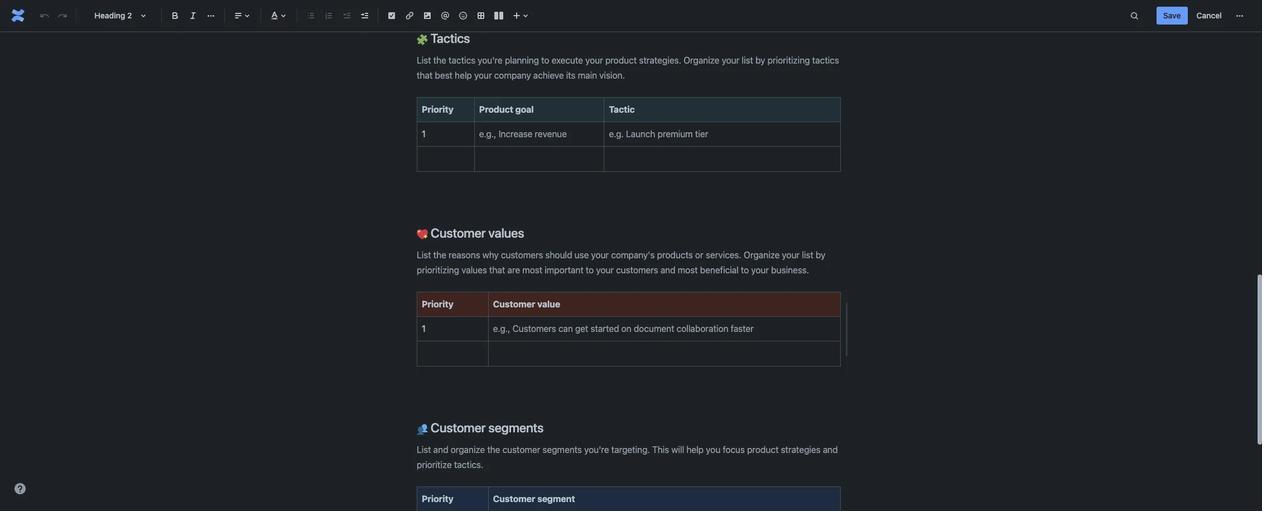 Task type: describe. For each thing, give the bounding box(es) containing it.
heading 2
[[94, 11, 132, 20]]

redo ⌘⇧z image
[[56, 9, 69, 22]]

priority for customer value
[[422, 299, 454, 309]]

heading
[[94, 11, 125, 20]]

link image
[[403, 9, 416, 22]]

value
[[538, 299, 560, 309]]

save
[[1164, 11, 1181, 20]]

2
[[127, 11, 132, 20]]

add image, video, or file image
[[421, 9, 434, 22]]

product goal
[[479, 104, 534, 114]]

tactics
[[428, 31, 470, 46]]

bullet list ⌘⇧8 image
[[304, 9, 318, 22]]

bold ⌘b image
[[169, 9, 182, 22]]

segment
[[538, 494, 575, 504]]

customer values
[[428, 226, 524, 241]]

segments
[[489, 421, 544, 436]]

customer for customer value
[[493, 299, 535, 309]]

italic ⌘i image
[[186, 9, 200, 22]]

customer for customer segments
[[431, 421, 486, 436]]

find and replace image
[[1128, 9, 1141, 22]]

indent tab image
[[358, 9, 371, 22]]

1 for product goal
[[422, 129, 426, 139]]

more image
[[1233, 9, 1247, 22]]

customer for customer values
[[431, 226, 486, 241]]

save button
[[1157, 7, 1188, 25]]

:jigsaw: image
[[417, 34, 428, 45]]



Task type: locate. For each thing, give the bounding box(es) containing it.
1 vertical spatial 1
[[422, 324, 426, 334]]

0 vertical spatial priority
[[422, 104, 454, 114]]

cancel
[[1197, 11, 1222, 20]]

help image
[[13, 482, 27, 496]]

emoji image
[[457, 9, 470, 22]]

layouts image
[[492, 9, 506, 22]]

more formatting image
[[204, 9, 218, 22]]

2 priority from the top
[[422, 299, 454, 309]]

:busts_in_silhouette: image
[[417, 424, 428, 435], [417, 424, 428, 435]]

0 vertical spatial 1
[[422, 129, 426, 139]]

numbered list ⌘⇧7 image
[[322, 9, 335, 22]]

1 1 from the top
[[422, 129, 426, 139]]

1
[[422, 129, 426, 139], [422, 324, 426, 334]]

customer value
[[493, 299, 560, 309]]

heading 2 button
[[81, 3, 157, 28]]

customer segments
[[428, 421, 544, 436]]

goal
[[516, 104, 534, 114]]

values
[[489, 226, 524, 241]]

product
[[479, 104, 513, 114]]

tactic
[[609, 104, 635, 114]]

2 vertical spatial priority
[[422, 494, 454, 504]]

2 1 from the top
[[422, 324, 426, 334]]

1 for customer value
[[422, 324, 426, 334]]

outdent ⇧tab image
[[340, 9, 353, 22]]

table image
[[474, 9, 488, 22]]

:jigsaw: image
[[417, 34, 428, 45]]

undo ⌘z image
[[38, 9, 51, 22]]

priority
[[422, 104, 454, 114], [422, 299, 454, 309], [422, 494, 454, 504]]

customer
[[431, 226, 486, 241], [493, 299, 535, 309], [431, 421, 486, 436], [493, 494, 535, 504]]

1 priority from the top
[[422, 104, 454, 114]]

priority for product goal
[[422, 104, 454, 114]]

align left image
[[232, 9, 245, 22]]

confluence image
[[9, 7, 27, 25], [9, 7, 27, 25]]

3 priority from the top
[[422, 494, 454, 504]]

:sparkling_heart: image
[[417, 229, 428, 240]]

action item image
[[385, 9, 399, 22]]

cancel button
[[1190, 7, 1229, 25]]

customer for customer segment
[[493, 494, 535, 504]]

priority for customer segment
[[422, 494, 454, 504]]

customer segment
[[493, 494, 575, 504]]

mention image
[[439, 9, 452, 22]]

:sparkling_heart: image
[[417, 229, 428, 240]]

1 vertical spatial priority
[[422, 299, 454, 309]]



Task type: vqa. For each thing, say whether or not it's contained in the screenshot.
Emoji image
yes



